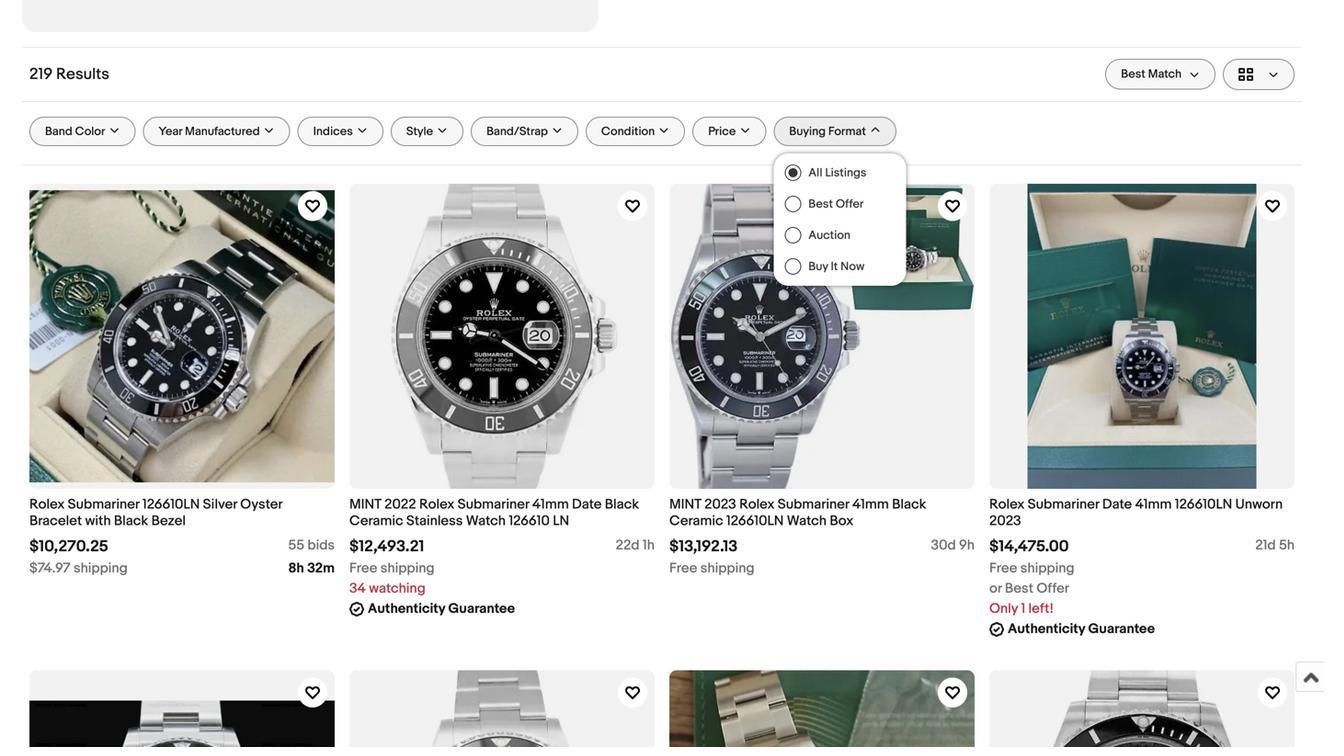 Task type: describe. For each thing, give the bounding box(es) containing it.
buy it now
[[809, 260, 865, 274]]

left!
[[1029, 601, 1054, 617]]

submariner inside mint 2023 rolex submariner 41mm black ceramic 126610ln watch box
[[778, 497, 849, 513]]

41mm for $13,192.13
[[852, 497, 889, 513]]

2023 inside rolex submariner date 41mm 126610ln unworn 2023
[[989, 513, 1021, 530]]

rolex inside mint 2022 rolex submariner 41mm date black ceramic stainless watch 126610 ln
[[419, 497, 455, 513]]

black inside rolex submariner 126610ln silver oyster bracelet with black bezel
[[114, 513, 148, 530]]

30d 9h
[[931, 537, 975, 554]]

best match button
[[1105, 59, 1216, 90]]

$74.97
[[29, 560, 70, 577]]

rolex submariner 126610ln silver oyster bracelet with black bezel link
[[29, 497, 335, 530]]

best offer link
[[774, 189, 906, 220]]

or
[[989, 581, 1002, 597]]

bracelet
[[29, 513, 82, 530]]

1h
[[643, 537, 655, 554]]

results
[[56, 65, 109, 84]]

black inside mint 2022 rolex submariner 41mm date black ceramic stainless watch 126610 ln
[[605, 497, 639, 513]]

55
[[288, 537, 304, 554]]

mint for $13,192.13
[[669, 497, 701, 513]]

now
[[841, 260, 865, 274]]

box
[[830, 513, 854, 530]]

with
[[85, 513, 111, 530]]

ceramic inside mint 2022 rolex submariner 41mm date black ceramic stainless watch 126610 ln
[[349, 513, 403, 530]]

rolex inside rolex submariner 126610ln silver oyster bracelet with black bezel
[[29, 497, 65, 513]]

mint for $12,493.21
[[349, 497, 381, 513]]

authenticity inside the $14,475.00 free shipping or best offer only 1 left! authenticity guarantee
[[1008, 621, 1085, 638]]

guarantee inside the $12,493.21 free shipping 34 watching authenticity guarantee
[[448, 601, 515, 617]]

$14,475.00
[[989, 537, 1069, 557]]

best inside the $14,475.00 free shipping or best offer only 1 left! authenticity guarantee
[[1005, 581, 1034, 597]]

mint 2023 rolex submariner 41mm black ceramic 126610ln watch box link
[[669, 497, 975, 530]]

free for $12,493.21
[[349, 560, 377, 577]]

submariner inside rolex submariner 126610ln silver oyster bracelet with black bezel
[[68, 497, 139, 513]]

best match
[[1121, 67, 1182, 81]]

55 bids 8h 32m
[[288, 537, 335, 577]]

rolex submariner date 41mm 126610ln unworn 2023
[[989, 497, 1283, 530]]

oyster
[[240, 497, 282, 513]]

watching
[[369, 581, 426, 597]]

shipping for $13,192.13
[[700, 560, 755, 577]]

2022
[[384, 497, 416, 513]]

black inside mint 2023 rolex submariner 41mm black ceramic 126610ln watch box
[[892, 497, 926, 513]]

watch inside mint 2022 rolex submariner 41mm date black ceramic stainless watch 126610 ln
[[466, 513, 506, 530]]

free for $13,192.13
[[669, 560, 697, 577]]

8h
[[288, 560, 304, 577]]

$10,270.25
[[29, 537, 108, 557]]

best for best match
[[1121, 67, 1146, 81]]

$14,475.00 free shipping or best offer only 1 left! authenticity guarantee
[[989, 537, 1155, 638]]

126610
[[509, 513, 550, 530]]

rolex inside mint 2023 rolex submariner 41mm black ceramic 126610ln watch box
[[739, 497, 775, 513]]

auction
[[809, 228, 851, 243]]

126610ln inside mint 2023 rolex submariner 41mm black ceramic 126610ln watch box
[[726, 513, 784, 530]]

rolex submariner 126610ln image
[[126, 0, 494, 32]]

mint 2022 rolex submariner 41mm date black ceramic stainless watch 126610 ln link
[[349, 497, 655, 530]]

guarantee inside the $14,475.00 free shipping or best offer only 1 left! authenticity guarantee
[[1088, 621, 1155, 638]]

mint 2023 rolex submariner 41mm black ceramic 126610ln watch box
[[669, 497, 926, 530]]

bids
[[308, 537, 335, 554]]

ln
[[553, 513, 569, 530]]

$13,192.13 free shipping
[[669, 537, 755, 577]]



Task type: locate. For each thing, give the bounding box(es) containing it.
best down the all
[[809, 197, 833, 211]]

shipping down $10,270.25
[[74, 560, 128, 577]]

41mm inside mint 2022 rolex submariner 41mm date black ceramic stainless watch 126610 ln
[[532, 497, 569, 513]]

3 free from the left
[[989, 560, 1017, 577]]

2 horizontal spatial black
[[892, 497, 926, 513]]

0 vertical spatial authenticity
[[368, 601, 445, 617]]

shipping down $14,475.00
[[1021, 560, 1075, 577]]

0 horizontal spatial 2023
[[704, 497, 736, 513]]

date inside rolex submariner date 41mm 126610ln unworn 2023
[[1102, 497, 1132, 513]]

1 vertical spatial guarantee
[[1088, 621, 1155, 638]]

1 ceramic from the left
[[349, 513, 403, 530]]

2 horizontal spatial free
[[989, 560, 1017, 577]]

offer inside the $14,475.00 free shipping or best offer only 1 left! authenticity guarantee
[[1037, 581, 1069, 597]]

0 horizontal spatial offer
[[836, 197, 864, 211]]

1 vertical spatial best
[[809, 197, 833, 211]]

offer up left!
[[1037, 581, 1069, 597]]

only
[[989, 601, 1018, 617]]

1 horizontal spatial guarantee
[[1088, 621, 1155, 638]]

1 shipping from the left
[[74, 560, 128, 577]]

0 horizontal spatial guarantee
[[448, 601, 515, 617]]

$12,493.21
[[349, 537, 424, 557]]

watch
[[466, 513, 506, 530], [787, 513, 827, 530]]

listings
[[825, 166, 867, 180]]

2 horizontal spatial best
[[1121, 67, 1146, 81]]

$10,270.25 $74.97 shipping
[[29, 537, 128, 577]]

guarantee
[[448, 601, 515, 617], [1088, 621, 1155, 638]]

0 horizontal spatial authenticity
[[368, 601, 445, 617]]

authenticity down left!
[[1008, 621, 1085, 638]]

1 horizontal spatial 2023
[[989, 513, 1021, 530]]

1 vertical spatial authenticity
[[1008, 621, 1085, 638]]

0 horizontal spatial 126610ln
[[142, 497, 200, 513]]

22d
[[616, 537, 640, 554]]

submariner up with
[[68, 497, 139, 513]]

shipping for $12,493.21
[[380, 560, 435, 577]]

best offer
[[809, 197, 864, 211]]

shipping inside $13,192.13 free shipping
[[700, 560, 755, 577]]

rolex
[[29, 497, 65, 513], [419, 497, 455, 513], [739, 497, 775, 513], [989, 497, 1025, 513]]

stainless
[[406, 513, 463, 530]]

mint inside mint 2022 rolex submariner 41mm date black ceramic stainless watch 126610 ln
[[349, 497, 381, 513]]

mint inside mint 2023 rolex submariner 41mm black ceramic 126610ln watch box
[[669, 497, 701, 513]]

3 submariner from the left
[[778, 497, 849, 513]]

4 shipping from the left
[[1021, 560, 1075, 577]]

free inside $13,192.13 free shipping
[[669, 560, 697, 577]]

buy it now link
[[774, 251, 906, 282]]

1 horizontal spatial offer
[[1037, 581, 1069, 597]]

0 horizontal spatial best
[[809, 197, 833, 211]]

0 horizontal spatial black
[[114, 513, 148, 530]]

21d 5h
[[1255, 537, 1295, 554]]

0 vertical spatial best
[[1121, 67, 1146, 81]]

126610ln
[[142, 497, 200, 513], [1175, 497, 1232, 513], [726, 513, 784, 530]]

free down $13,192.13
[[669, 560, 697, 577]]

silver
[[203, 497, 237, 513]]

mint left 2022
[[349, 497, 381, 513]]

126610ln up the bezel
[[142, 497, 200, 513]]

0 horizontal spatial watch
[[466, 513, 506, 530]]

1 submariner from the left
[[68, 497, 139, 513]]

30d
[[931, 537, 956, 554]]

126610ln up $13,192.13 free shipping
[[726, 513, 784, 530]]

submariner inside mint 2022 rolex submariner 41mm date black ceramic stainless watch 126610 ln
[[458, 497, 529, 513]]

view: gallery view image
[[1239, 67, 1279, 82]]

1 horizontal spatial 126610ln
[[726, 513, 784, 530]]

free up 34
[[349, 560, 377, 577]]

unworn
[[1235, 497, 1283, 513]]

0 horizontal spatial ceramic
[[349, 513, 403, 530]]

free inside the $14,475.00 free shipping or best offer only 1 left! authenticity guarantee
[[989, 560, 1017, 577]]

shipping inside $10,270.25 $74.97 shipping
[[74, 560, 128, 577]]

3 rolex from the left
[[739, 497, 775, 513]]

offer
[[836, 197, 864, 211], [1037, 581, 1069, 597]]

2 watch from the left
[[787, 513, 827, 530]]

rolex up stainless
[[419, 497, 455, 513]]

32m
[[307, 560, 335, 577]]

free for $14,475.00
[[989, 560, 1017, 577]]

shipping inside the $12,493.21 free shipping 34 watching authenticity guarantee
[[380, 560, 435, 577]]

1 date from the left
[[572, 497, 602, 513]]

mint 2022 rolex submariner 41mm date black ceramic stainless watch 126610 ln image
[[349, 184, 655, 489]]

submariner
[[68, 497, 139, 513], [458, 497, 529, 513], [778, 497, 849, 513], [1028, 497, 1099, 513]]

2 vertical spatial best
[[1005, 581, 1034, 597]]

shipping down $13,192.13
[[700, 560, 755, 577]]

auction link
[[774, 220, 906, 251]]

1 horizontal spatial 41mm
[[852, 497, 889, 513]]

1 rolex from the left
[[29, 497, 65, 513]]

ceramic up $13,192.13
[[669, 513, 723, 530]]

2023 inside mint 2023 rolex submariner 41mm black ceramic 126610ln watch box
[[704, 497, 736, 513]]

3 41mm from the left
[[1135, 497, 1172, 513]]

3 shipping from the left
[[700, 560, 755, 577]]

1 horizontal spatial authenticity
[[1008, 621, 1085, 638]]

4 rolex from the left
[[989, 497, 1025, 513]]

best left match
[[1121, 67, 1146, 81]]

2023 up $14,475.00
[[989, 513, 1021, 530]]

best for best offer
[[809, 197, 833, 211]]

rolex up the bracelet
[[29, 497, 65, 513]]

submariner up $14,475.00
[[1028, 497, 1099, 513]]

shipping up "watching"
[[380, 560, 435, 577]]

black
[[605, 497, 639, 513], [892, 497, 926, 513], [114, 513, 148, 530]]

$13,192.13
[[669, 537, 738, 557]]

all listings
[[809, 166, 867, 180]]

1 horizontal spatial date
[[1102, 497, 1132, 513]]

submariner up 126610
[[458, 497, 529, 513]]

126610ln inside rolex submariner 126610ln silver oyster bracelet with black bezel
[[142, 497, 200, 513]]

2 horizontal spatial 41mm
[[1135, 497, 1172, 513]]

rolex submariner 126610ln silver oyster bracelet with black bezel
[[29, 497, 282, 530]]

2023 up $13,192.13
[[704, 497, 736, 513]]

date
[[572, 497, 602, 513], [1102, 497, 1132, 513]]

1 horizontal spatial best
[[1005, 581, 1034, 597]]

free inside the $12,493.21 free shipping 34 watching authenticity guarantee
[[349, 560, 377, 577]]

9h
[[959, 537, 975, 554]]

1 horizontal spatial free
[[669, 560, 697, 577]]

0 horizontal spatial 41mm
[[532, 497, 569, 513]]

authenticity inside the $12,493.21 free shipping 34 watching authenticity guarantee
[[368, 601, 445, 617]]

1 horizontal spatial ceramic
[[669, 513, 723, 530]]

2 41mm from the left
[[852, 497, 889, 513]]

1 watch from the left
[[466, 513, 506, 530]]

2 ceramic from the left
[[669, 513, 723, 530]]

ceramic inside mint 2023 rolex submariner 41mm black ceramic 126610ln watch box
[[669, 513, 723, 530]]

1 mint from the left
[[349, 497, 381, 513]]

it
[[831, 260, 838, 274]]

126610ln left unworn
[[1175, 497, 1232, 513]]

2 rolex from the left
[[419, 497, 455, 513]]

2 shipping from the left
[[380, 560, 435, 577]]

shipping for $10,270.25
[[74, 560, 128, 577]]

5h
[[1279, 537, 1295, 554]]

watch inside mint 2023 rolex submariner 41mm black ceramic 126610ln watch box
[[787, 513, 827, 530]]

219
[[29, 65, 53, 84]]

rolex up $13,192.13 free shipping
[[739, 497, 775, 513]]

shipping for $14,475.00
[[1021, 560, 1075, 577]]

21d
[[1255, 537, 1276, 554]]

$12,493.21 free shipping 34 watching authenticity guarantee
[[349, 537, 515, 617]]

rolex up $14,475.00
[[989, 497, 1025, 513]]

2 horizontal spatial 126610ln
[[1175, 497, 1232, 513]]

rolex submariner 126610ln silver oyster bracelet with black bezel image
[[29, 184, 335, 489]]

all
[[809, 166, 823, 180]]

submariner up box
[[778, 497, 849, 513]]

authenticity down "watching"
[[368, 601, 445, 617]]

rolex submariner date 41mm 126610ln unworn 2023 image
[[989, 184, 1295, 489]]

2 submariner from the left
[[458, 497, 529, 513]]

free
[[349, 560, 377, 577], [669, 560, 697, 577], [989, 560, 1017, 577]]

0 horizontal spatial mint
[[349, 497, 381, 513]]

41mm for $12,493.21
[[532, 497, 569, 513]]

0 horizontal spatial date
[[572, 497, 602, 513]]

1 horizontal spatial black
[[605, 497, 639, 513]]

1 horizontal spatial watch
[[787, 513, 827, 530]]

1
[[1021, 601, 1026, 617]]

buy
[[809, 260, 828, 274]]

126610ln inside rolex submariner date 41mm 126610ln unworn 2023
[[1175, 497, 1232, 513]]

free up or at right bottom
[[989, 560, 1017, 577]]

watch left 126610
[[466, 513, 506, 530]]

authenticity
[[368, 601, 445, 617], [1008, 621, 1085, 638]]

41mm
[[532, 497, 569, 513], [852, 497, 889, 513], [1135, 497, 1172, 513]]

rolex submariner date 41mm 126610ln unworn 2023 link
[[989, 497, 1295, 530]]

22d 1h
[[616, 537, 655, 554]]

1 41mm from the left
[[532, 497, 569, 513]]

rolex inside rolex submariner date 41mm 126610ln unworn 2023
[[989, 497, 1025, 513]]

match
[[1148, 67, 1182, 81]]

best
[[1121, 67, 1146, 81], [809, 197, 833, 211], [1005, 581, 1034, 597]]

mint
[[349, 497, 381, 513], [669, 497, 701, 513]]

ceramic up $12,493.21
[[349, 513, 403, 530]]

mint 2023 rolex submariner 41mm black ceramic 126610ln watch box image
[[669, 184, 975, 489]]

34
[[349, 581, 366, 597]]

mint 2022 rolex submariner 41mm date black ceramic stainless watch 126610 ln
[[349, 497, 639, 530]]

best inside "dropdown button"
[[1121, 67, 1146, 81]]

219 results
[[29, 65, 109, 84]]

4 submariner from the left
[[1028, 497, 1099, 513]]

2 mint from the left
[[669, 497, 701, 513]]

best up '1'
[[1005, 581, 1034, 597]]

mint up $13,192.13
[[669, 497, 701, 513]]

0 vertical spatial guarantee
[[448, 601, 515, 617]]

1 horizontal spatial mint
[[669, 497, 701, 513]]

watch left box
[[787, 513, 827, 530]]

all listings link
[[774, 157, 906, 189]]

date inside mint 2022 rolex submariner 41mm date black ceramic stainless watch 126610 ln
[[572, 497, 602, 513]]

0 vertical spatial offer
[[836, 197, 864, 211]]

2 free from the left
[[669, 560, 697, 577]]

0 horizontal spatial free
[[349, 560, 377, 577]]

offer down listings
[[836, 197, 864, 211]]

submariner inside rolex submariner date 41mm 126610ln unworn 2023
[[1028, 497, 1099, 513]]

bezel
[[151, 513, 186, 530]]

2 date from the left
[[1102, 497, 1132, 513]]

2023
[[704, 497, 736, 513], [989, 513, 1021, 530]]

41mm inside rolex submariner date 41mm 126610ln unworn 2023
[[1135, 497, 1172, 513]]

shipping inside the $14,475.00 free shipping or best offer only 1 left! authenticity guarantee
[[1021, 560, 1075, 577]]

1 vertical spatial offer
[[1037, 581, 1069, 597]]

41mm inside mint 2023 rolex submariner 41mm black ceramic 126610ln watch box
[[852, 497, 889, 513]]

ceramic
[[349, 513, 403, 530], [669, 513, 723, 530]]

shipping
[[74, 560, 128, 577], [380, 560, 435, 577], [700, 560, 755, 577], [1021, 560, 1075, 577]]

1 free from the left
[[349, 560, 377, 577]]



Task type: vqa. For each thing, say whether or not it's contained in the screenshot.
22D 1H
yes



